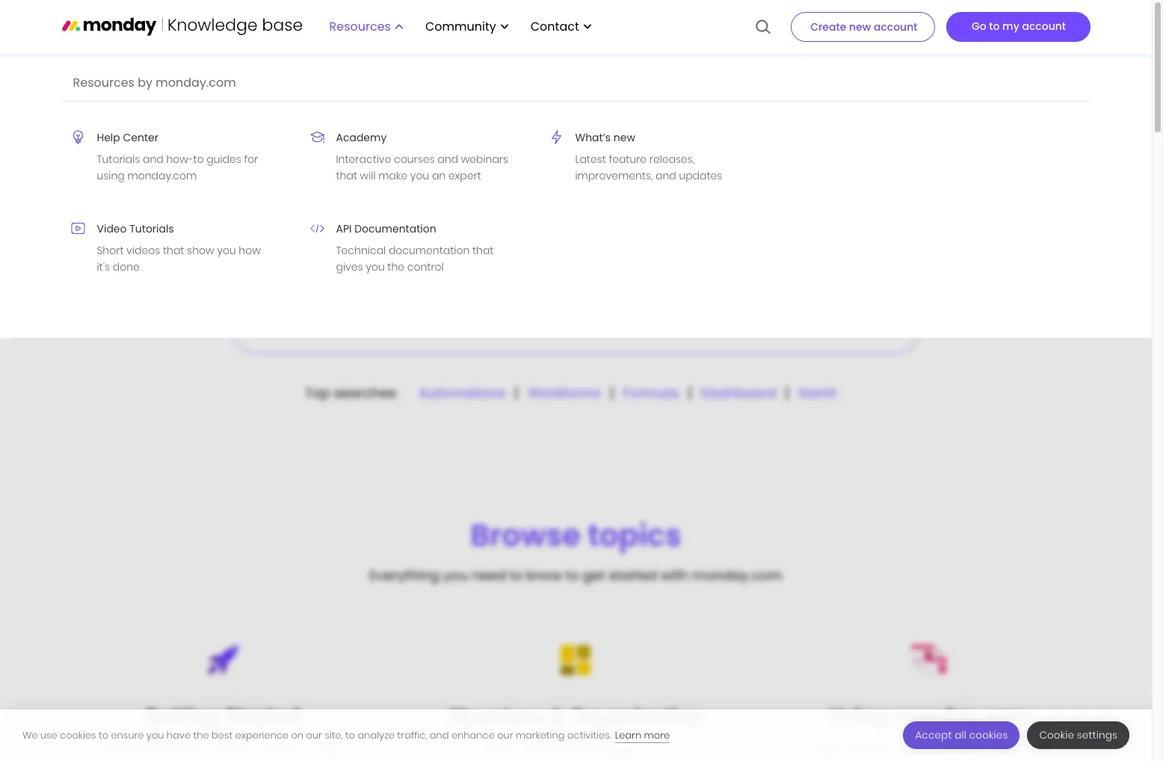 Task type: locate. For each thing, give the bounding box(es) containing it.
1 vertical spatial answers
[[687, 244, 749, 265]]

0 vertical spatial new
[[849, 19, 871, 34]]

answers left "faster"
[[687, 244, 749, 265]]

help
[[97, 130, 120, 145]]

feature
[[609, 152, 647, 167]]

resources inside "link"
[[329, 18, 391, 35]]

workforms
[[528, 383, 601, 402]]

1 vertical spatial everything
[[105, 739, 174, 758]]

0 horizontal spatial right
[[507, 156, 633, 230]]

need for everything you need to know to get started with monday.com
[[472, 566, 506, 585]]

our right on
[[306, 728, 322, 742]]

releases,
[[649, 152, 695, 167]]

1 horizontal spatial know
[[527, 566, 562, 585]]

ensure
[[111, 728, 144, 742]]

knowledge
[[442, 244, 523, 265]]

topics
[[588, 514, 682, 556]]

that inside academy interactive courses and webinars that will make you an expert
[[336, 169, 357, 183]]

the
[[407, 156, 494, 230], [620, 244, 644, 265], [388, 260, 405, 275], [193, 728, 209, 742]]

use
[[40, 728, 57, 742]]

everything inside everything you need to know to get
[[105, 739, 174, 758]]

answers up "faster"
[[645, 156, 870, 230]]

latest
[[575, 152, 606, 167]]

answers
[[645, 156, 870, 230], [687, 244, 749, 265]]

1 horizontal spatial cookies
[[969, 728, 1008, 742]]

by
[[138, 74, 153, 91]]

explore our knowledge base to find the right answers faster
[[356, 244, 796, 265]]

you inside academy interactive courses and webinars that will make you an expert
[[410, 169, 429, 183]]

our right enhance
[[497, 728, 513, 742]]

using monday.com
[[829, 703, 1030, 730]]

tutorials up videos
[[130, 222, 174, 237]]

1 vertical spatial resources
[[73, 74, 135, 91]]

our
[[413, 244, 438, 265], [306, 728, 322, 742], [497, 728, 513, 742]]

0 horizontal spatial need
[[206, 739, 241, 758]]

updates
[[679, 169, 722, 183]]

to right the best
[[244, 739, 258, 758]]

0 horizontal spatial get
[[317, 739, 340, 758]]

0 vertical spatial need
[[472, 566, 506, 585]]

that left show
[[163, 243, 184, 258]]

analyze
[[358, 728, 395, 742]]

you inside everything you need to know to get
[[178, 739, 203, 758]]

everything you need to know to get started with monday.com
[[370, 566, 782, 585]]

getting
[[144, 703, 220, 730]]

account inside "go to my account" link
[[1022, 19, 1066, 34]]

expert
[[448, 169, 481, 183]]

api
[[336, 222, 352, 237]]

accept all cookies button
[[903, 721, 1020, 749]]

help center tutorials and how-to guides for using monday.com
[[97, 130, 258, 183]]

0 vertical spatial get
[[583, 566, 605, 585]]

create
[[811, 19, 847, 34]]

account inside create new account 'link'
[[874, 19, 918, 34]]

everything
[[370, 566, 440, 585], [105, 739, 174, 758]]

go to my account
[[972, 19, 1066, 34]]

and right dashboards
[[1023, 739, 1050, 758]]

learn left about
[[810, 739, 847, 758]]

tutorials
[[97, 152, 140, 167], [130, 222, 174, 237]]

and down releases,
[[656, 169, 676, 183]]

formula link
[[613, 383, 690, 402]]

interactive
[[336, 152, 391, 167]]

to left find
[[569, 244, 584, 265]]

how
[[239, 243, 261, 258]]

that inside video tutorials short videos that show you how it's done
[[163, 243, 184, 258]]

started
[[609, 566, 657, 585]]

browse
[[471, 514, 581, 556]]

experience
[[235, 728, 289, 742]]

1 vertical spatial tutorials
[[130, 222, 174, 237]]

0 horizontal spatial cookies
[[60, 728, 96, 742]]

2 horizontal spatial that
[[472, 243, 494, 258]]

get right on
[[317, 739, 340, 758]]

everything for everything you need to know to get started with monday.com
[[370, 566, 440, 585]]

0 vertical spatial tutorials
[[97, 152, 140, 167]]

tutorials inside video tutorials short videos that show you how it's done
[[130, 222, 174, 237]]

1 vertical spatial get
[[317, 739, 340, 758]]

1 vertical spatial new
[[614, 130, 635, 145]]

that inside "api documentation technical documentation that gives you the control"
[[472, 243, 494, 258]]

and inside "what's new latest feature releases, improvements, and updates"
[[656, 169, 676, 183]]

with
[[661, 566, 688, 585]]

1 horizontal spatial everything
[[370, 566, 440, 585]]

dialog containing we use cookies to ensure you have the best experience on our site, to analyze traffic, and enhance our marketing activities.
[[0, 710, 1152, 761]]

1 horizontal spatial our
[[413, 244, 438, 265]]

2 horizontal spatial our
[[497, 728, 513, 742]]

resources inside main submenu element
[[73, 74, 135, 91]]

to right go
[[989, 19, 1000, 34]]

marketing
[[516, 728, 565, 742]]

main element
[[0, 0, 1152, 761]]

0 vertical spatial know
[[527, 566, 562, 585]]

1 horizontal spatial that
[[336, 169, 357, 183]]

improvements,
[[575, 169, 653, 183]]

center
[[123, 130, 158, 145]]

new inside "what's new latest feature releases, improvements, and updates"
[[614, 130, 635, 145]]

1 horizontal spatial need
[[472, 566, 506, 585]]

get left started
[[583, 566, 605, 585]]

0 horizontal spatial know
[[262, 739, 297, 758]]

need down browse
[[472, 566, 506, 585]]

to left ensure on the left of the page
[[99, 728, 108, 742]]

0 vertical spatial everything
[[370, 566, 440, 585]]

0 vertical spatial right
[[507, 156, 633, 230]]

learn left "more"
[[615, 728, 642, 742]]

workforms link
[[518, 383, 613, 402]]

to right 'site,'
[[345, 728, 355, 742]]

monday.com logo image
[[62, 11, 302, 42]]

list
[[0, 0, 1152, 761]]

need
[[472, 566, 506, 585], [206, 739, 241, 758]]

know inside everything you need to know to get
[[262, 739, 297, 758]]

1 horizontal spatial resources
[[329, 18, 391, 35]]

need for everything you need to know to get
[[206, 739, 241, 758]]

1 vertical spatial need
[[206, 739, 241, 758]]

have
[[167, 728, 191, 742]]

1 horizontal spatial new
[[849, 19, 871, 34]]

1 horizontal spatial learn
[[810, 739, 847, 758]]

0 horizontal spatial new
[[614, 130, 635, 145]]

need down getting started
[[206, 739, 241, 758]]

learn about views, dashboards and
[[810, 739, 1050, 761]]

dashboard
[[701, 383, 776, 402]]

browse topics
[[471, 514, 682, 556]]

you inside video tutorials short videos that show you how it's done
[[217, 243, 236, 258]]

know for everything you need to know to get started with monday.com
[[527, 566, 562, 585]]

that for api documentation technical documentation that gives you the control
[[472, 243, 494, 258]]

0 horizontal spatial everything
[[105, 739, 174, 758]]

to left guides
[[193, 152, 204, 167]]

best
[[212, 728, 233, 742]]

to left 'site,'
[[300, 739, 314, 758]]

resources by monday.com
[[73, 74, 236, 91]]

gives
[[336, 260, 363, 275]]

and up an at the top left of page
[[438, 152, 458, 167]]

resources link
[[322, 14, 410, 40]]

right right find
[[648, 244, 683, 265]]

new for what's
[[614, 130, 635, 145]]

new right create
[[849, 19, 871, 34]]

dialog
[[0, 710, 1152, 761]]

video tutorials short videos that show you how it's done
[[97, 222, 261, 275]]

that
[[336, 169, 357, 183], [163, 243, 184, 258], [472, 243, 494, 258]]

1 vertical spatial know
[[262, 739, 297, 758]]

an
[[432, 169, 446, 183]]

about
[[850, 739, 891, 758]]

the inside "api documentation technical documentation that gives you the control"
[[388, 260, 405, 275]]

my
[[1003, 19, 1020, 34]]

search logo image
[[755, 0, 772, 54]]

activities.
[[567, 728, 611, 742]]

know down browse
[[527, 566, 562, 585]]

1 vertical spatial right
[[648, 244, 683, 265]]

get for everything you need to know to get started with monday.com
[[583, 566, 605, 585]]

tutorials up using
[[97, 152, 140, 167]]

contact
[[531, 18, 579, 35]]

0 vertical spatial resources
[[329, 18, 391, 35]]

go
[[972, 19, 987, 34]]

cookies for use
[[60, 728, 96, 742]]

you inside "api documentation technical documentation that gives you the control"
[[366, 260, 385, 275]]

need inside everything you need to know to get
[[206, 739, 241, 758]]

cookies inside button
[[969, 728, 1008, 742]]

and down center
[[143, 152, 164, 167]]

enhance
[[452, 728, 495, 742]]

0 horizontal spatial our
[[306, 728, 322, 742]]

new up the feature at the top
[[614, 130, 635, 145]]

everything you need to know to get
[[105, 739, 340, 761]]

1 horizontal spatial account
[[1022, 19, 1066, 34]]

and
[[143, 152, 164, 167], [438, 152, 458, 167], [656, 169, 676, 183], [430, 728, 449, 742], [1023, 739, 1050, 758]]

learn
[[615, 728, 642, 742], [810, 739, 847, 758]]

cookies right use
[[60, 728, 96, 742]]

right down 'what's'
[[507, 156, 633, 230]]

1 horizontal spatial get
[[583, 566, 605, 585]]

cookies
[[60, 728, 96, 742], [969, 728, 1008, 742]]

cookies right all
[[969, 728, 1008, 742]]

traffic,
[[397, 728, 427, 742]]

our down documentation
[[413, 244, 438, 265]]

None search field
[[187, 296, 965, 354]]

0 horizontal spatial resources
[[73, 74, 135, 91]]

account right my
[[1022, 19, 1066, 34]]

0 horizontal spatial that
[[163, 243, 184, 258]]

0 horizontal spatial account
[[874, 19, 918, 34]]

searches:
[[334, 384, 398, 402]]

1 horizontal spatial right
[[648, 244, 683, 265]]

right
[[507, 156, 633, 230], [648, 244, 683, 265]]

community
[[425, 18, 496, 35]]

and inside help center tutorials and how-to guides for using monday.com
[[143, 152, 164, 167]]

new inside 'link'
[[849, 19, 871, 34]]

get
[[583, 566, 605, 585], [317, 739, 340, 758]]

top
[[305, 384, 330, 402]]

search here to get answers to your questions element
[[187, 244, 965, 266]]

that right documentation
[[472, 243, 494, 258]]

the inside the search here to get answers to your questions element
[[620, 244, 644, 265]]

know down started
[[262, 739, 297, 758]]

using
[[829, 703, 887, 730]]

that left "will"
[[336, 169, 357, 183]]

account right create
[[874, 19, 918, 34]]

get inside everything you need to know to get
[[317, 739, 340, 758]]



Task type: describe. For each thing, give the bounding box(es) containing it.
settings
[[1077, 728, 1118, 742]]

using
[[97, 169, 125, 183]]

find the right answers
[[282, 156, 870, 230]]

it's
[[97, 260, 110, 275]]

find
[[588, 244, 616, 265]]

to down browse
[[510, 566, 523, 585]]

api documentation technical documentation that gives you the control
[[336, 222, 494, 275]]

get for everything you need to know to get
[[317, 739, 340, 758]]

gantt
[[799, 383, 837, 402]]

main submenu element
[[0, 54, 1152, 416]]

and right traffic,
[[430, 728, 449, 742]]

videos
[[126, 243, 160, 258]]

you inside dialog
[[146, 728, 164, 742]]

automations
[[419, 383, 506, 402]]

monday.com inside help center tutorials and how-to guides for using monday.com
[[127, 169, 197, 183]]

create new account
[[811, 19, 918, 34]]

more
[[644, 728, 670, 742]]

right inside the search here to get answers to your questions element
[[648, 244, 683, 265]]

find
[[282, 156, 395, 230]]

accept all cookies
[[915, 728, 1008, 742]]

to inside the search here to get answers to your questions element
[[569, 244, 584, 265]]

views,
[[894, 739, 934, 758]]

cookies for all
[[969, 728, 1008, 742]]

documentation
[[355, 222, 436, 237]]

contact link
[[523, 14, 599, 40]]

cookie
[[1040, 728, 1074, 742]]

learn more link
[[615, 728, 670, 743]]

&
[[549, 704, 565, 731]]

academy
[[336, 130, 387, 145]]

what's
[[575, 130, 611, 145]]

automations link
[[409, 383, 518, 402]]

resources for resources
[[329, 18, 391, 35]]

community link
[[418, 14, 516, 40]]

to inside help center tutorials and how-to guides for using monday.com
[[193, 152, 204, 167]]

to down browse topics
[[566, 566, 579, 585]]

and inside learn about views, dashboards and
[[1023, 739, 1050, 758]]

guides
[[207, 152, 241, 167]]

0 horizontal spatial learn
[[615, 728, 642, 742]]

learn inside learn about views, dashboards and
[[810, 739, 847, 758]]

list containing resources
[[0, 0, 1152, 761]]

structure
[[449, 704, 544, 731]]

webinars
[[461, 152, 508, 167]]

started
[[225, 703, 301, 730]]

all
[[955, 728, 967, 742]]

new for create
[[849, 19, 871, 34]]

to inside "go to my account" link
[[989, 19, 1000, 34]]

everything for everything you need to know to get
[[105, 739, 174, 758]]

how-
[[166, 152, 193, 167]]

resources for resources by monday.com
[[73, 74, 135, 91]]

done
[[113, 260, 140, 275]]

what's new latest feature releases, improvements, and updates
[[575, 130, 722, 183]]

courses
[[394, 152, 435, 167]]

show
[[187, 243, 214, 258]]

we use cookies to ensure you have the best experience on our site, to analyze traffic, and enhance our marketing activities. learn more
[[22, 728, 670, 742]]

cookie settings
[[1040, 728, 1118, 742]]

faster
[[753, 244, 796, 265]]

tutorials inside help center tutorials and how-to guides for using monday.com
[[97, 152, 140, 167]]

control
[[407, 260, 444, 275]]

for
[[244, 152, 258, 167]]

short
[[97, 243, 124, 258]]

gantt link
[[788, 383, 847, 402]]

dashboard link
[[690, 383, 788, 402]]

structure & organization
[[449, 704, 703, 731]]

organization
[[570, 704, 703, 731]]

documentation
[[389, 243, 470, 258]]

dashboards
[[938, 739, 1020, 758]]

will
[[360, 169, 376, 183]]

on
[[291, 728, 304, 742]]

create new account link
[[791, 12, 936, 42]]

video
[[97, 222, 127, 237]]

and inside academy interactive courses and webinars that will make you an expert
[[438, 152, 458, 167]]

know for everything you need to know to get
[[262, 739, 297, 758]]

cookie settings button
[[1028, 721, 1130, 749]]

academy interactive courses and webinars that will make you an expert
[[336, 130, 508, 183]]

base
[[527, 244, 565, 265]]

site,
[[325, 728, 343, 742]]

we
[[22, 728, 38, 742]]

explore
[[356, 244, 409, 265]]

that for video tutorials short videos that show you how it's done
[[163, 243, 184, 258]]

0 vertical spatial answers
[[645, 156, 870, 230]]

top searches:
[[305, 384, 398, 402]]

make
[[378, 169, 408, 183]]

getting started
[[144, 703, 301, 730]]

accept
[[915, 728, 952, 742]]

technical
[[336, 243, 386, 258]]

formula
[[623, 383, 679, 402]]



Task type: vqa. For each thing, say whether or not it's contained in the screenshot.
we
yes



